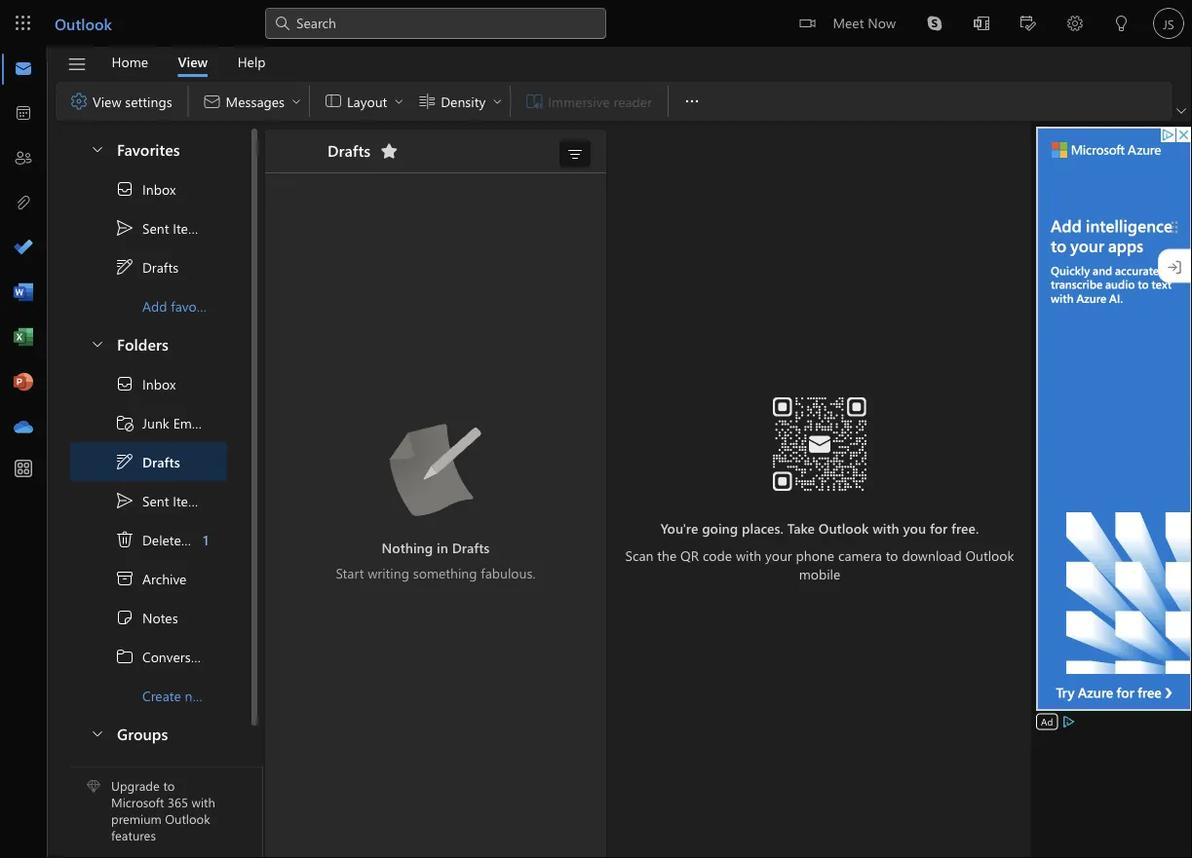 Task type: describe. For each thing, give the bounding box(es) containing it.
groups tree item
[[70, 716, 227, 754]]

drafts inside the favorites "tree"
[[142, 258, 179, 276]]

drafts 
[[328, 140, 399, 161]]


[[115, 530, 135, 550]]

files image
[[14, 194, 33, 213]]


[[115, 413, 135, 433]]

home button
[[97, 47, 163, 77]]

 for 
[[115, 179, 135, 199]]

outlook inside upgrade to microsoft 365 with premium outlook features
[[165, 811, 210, 828]]

your
[[765, 547, 792, 565]]


[[1067, 16, 1083, 31]]

onedrive image
[[14, 418, 33, 438]]

Search for email, meetings, files and more. field
[[294, 12, 595, 32]]

 messages 
[[202, 92, 302, 111]]

drafts inside nothing in drafts start writing something fabulous.
[[452, 539, 490, 557]]

 button
[[560, 140, 591, 168]]

mail image
[[14, 59, 33, 79]]

set your advertising preferences image
[[1061, 715, 1077, 730]]

ad
[[1041, 716, 1053, 729]]


[[927, 16, 943, 31]]

premium
[[111, 811, 162, 828]]

settings
[[125, 92, 172, 110]]

you're
[[661, 519, 698, 537]]

 button
[[1173, 101, 1190, 121]]

 sent items inside the favorites "tree"
[[115, 218, 206, 238]]

excel image
[[14, 329, 33, 348]]

for
[[930, 519, 948, 537]]

 inside the favorites "tree"
[[115, 218, 135, 238]]

free.
[[952, 519, 979, 537]]

 deleted items
[[115, 530, 226, 550]]

features
[[111, 827, 156, 844]]

1  tree item from the top
[[70, 248, 227, 287]]

nothing
[[382, 539, 433, 557]]

new
[[142, 765, 170, 783]]

layout
[[347, 92, 387, 110]]

to do image
[[14, 239, 33, 258]]

365
[[168, 794, 188, 811]]

items for  "tree item" within tree
[[173, 492, 206, 510]]

download
[[902, 547, 962, 565]]

archive
[[142, 570, 187, 588]]

 layout 
[[324, 92, 405, 111]]

scan
[[625, 547, 654, 565]]

folders tree item
[[70, 326, 227, 365]]

create new folder tree item
[[70, 677, 249, 716]]

 inside  messages 
[[291, 96, 302, 107]]

sent inside tree
[[142, 492, 169, 510]]

 button
[[673, 82, 712, 121]]

camera
[[838, 547, 882, 565]]

 for 1st  tree item from the top
[[115, 257, 135, 277]]

now
[[868, 13, 896, 31]]

 tree item
[[70, 599, 227, 638]]

favorite
[[171, 297, 216, 315]]


[[67, 54, 87, 75]]

the
[[657, 547, 677, 565]]

upgrade
[[111, 778, 160, 795]]

qr
[[681, 547, 699, 565]]

outlook banner
[[0, 0, 1192, 49]]

more apps image
[[14, 460, 33, 480]]

phone
[[796, 547, 835, 565]]

2  sent items from the top
[[115, 491, 206, 511]]

powerpoint image
[[14, 373, 33, 393]]

 button
[[58, 48, 97, 81]]

add
[[142, 297, 167, 315]]


[[202, 92, 222, 111]]


[[273, 14, 292, 33]]

start
[[336, 564, 364, 582]]

groups
[[117, 723, 168, 744]]

 search field
[[265, 0, 606, 44]]

code
[[703, 547, 732, 565]]

 inbox for 
[[115, 179, 176, 199]]

 density 
[[418, 92, 503, 111]]

deleted
[[142, 531, 189, 549]]

1 horizontal spatial with
[[736, 547, 761, 565]]

help
[[238, 53, 266, 71]]

 for first  tree item from the bottom of the application containing outlook
[[115, 452, 135, 472]]

inbox for 
[[142, 180, 176, 198]]

 button for groups
[[80, 716, 113, 752]]

inbox for 
[[142, 375, 176, 393]]


[[800, 16, 815, 31]]

view inside  view settings
[[93, 92, 121, 110]]

1  tree item from the top
[[70, 209, 227, 248]]

you're going places. take outlook with you for free. scan the qr code with your phone camera to download outlook mobile
[[625, 519, 1014, 583]]


[[1177, 106, 1186, 116]]

outlook up camera
[[819, 519, 869, 537]]

sent inside the favorites "tree"
[[142, 219, 169, 237]]

 inside favorites tree item
[[90, 141, 105, 156]]


[[115, 647, 135, 667]]


[[69, 92, 89, 111]]

take
[[787, 519, 815, 537]]

view inside button
[[178, 53, 208, 71]]

folder
[[213, 687, 249, 705]]

 tree item
[[70, 404, 227, 443]]

people image
[[14, 149, 33, 169]]

you
[[903, 519, 926, 537]]

to inside upgrade to microsoft 365 with premium outlook features
[[163, 778, 175, 795]]

fabulous.
[[481, 564, 536, 582]]

 button
[[958, 0, 1005, 49]]

 tree item
[[70, 560, 227, 599]]



Task type: locate. For each thing, give the bounding box(es) containing it.
 sent items
[[115, 218, 206, 238], [115, 491, 206, 511]]

 inside  density 
[[492, 96, 503, 107]]

create new folder
[[142, 687, 249, 705]]

places.
[[742, 519, 784, 537]]

with right 365
[[192, 794, 215, 811]]

 tree item down favorites tree item
[[70, 209, 227, 248]]

items up 1
[[173, 492, 206, 510]]

0 horizontal spatial view
[[93, 92, 121, 110]]

sent up the  tree item
[[142, 492, 169, 510]]

2 vertical spatial items
[[193, 531, 226, 549]]

with inside upgrade to microsoft 365 with premium outlook features
[[192, 794, 215, 811]]

2  from the top
[[115, 374, 135, 394]]

0 horizontal spatial with
[[192, 794, 215, 811]]

items for first  "tree item" from the top of the application containing outlook
[[173, 219, 206, 237]]

 drafts
[[115, 257, 179, 277], [115, 452, 180, 472]]

1 vertical spatial to
[[163, 778, 175, 795]]

1  drafts from the top
[[115, 257, 179, 277]]

outlook
[[55, 13, 112, 34], [819, 519, 869, 537], [966, 547, 1014, 565], [165, 811, 210, 828]]

tab list inside application
[[97, 47, 281, 77]]

1 horizontal spatial to
[[886, 547, 898, 565]]

new group
[[142, 765, 210, 783]]

sent up add
[[142, 219, 169, 237]]

1 vertical spatial  inbox
[[115, 374, 176, 394]]

1 vertical spatial  drafts
[[115, 452, 180, 472]]

 drafts up add favorite tree item
[[115, 257, 179, 277]]

0 vertical spatial  sent items
[[115, 218, 206, 238]]

drafts down  junk email
[[142, 453, 180, 471]]

 button
[[80, 131, 113, 167], [80, 326, 113, 362], [80, 716, 113, 752]]

0 vertical spatial  inbox
[[115, 179, 176, 199]]

 tree item
[[70, 248, 227, 287], [70, 443, 227, 482]]

 tree item
[[70, 170, 227, 209], [70, 365, 227, 404]]

writing
[[368, 564, 409, 582]]

0 vertical spatial to
[[886, 547, 898, 565]]

notes
[[142, 609, 178, 627]]

 tree item up add
[[70, 248, 227, 287]]

0 vertical spatial with
[[873, 519, 899, 537]]

2  drafts from the top
[[115, 452, 180, 472]]

 inbox
[[115, 179, 176, 199], [115, 374, 176, 394]]

1 vertical spatial 
[[115, 452, 135, 472]]

application containing outlook
[[0, 0, 1192, 859]]

0 vertical spatial 
[[115, 257, 135, 277]]

1 inbox from the top
[[142, 180, 176, 198]]


[[324, 92, 343, 111]]

 left the "groups"
[[90, 726, 105, 741]]

2 sent from the top
[[142, 492, 169, 510]]

favorites tree
[[70, 123, 227, 326]]

2  tree item from the top
[[70, 443, 227, 482]]

 archive
[[115, 569, 187, 589]]

1 sent from the top
[[142, 219, 169, 237]]

1
[[203, 531, 209, 549]]

calendar image
[[14, 104, 33, 124]]

with left you in the right bottom of the page
[[873, 519, 899, 537]]

 inside the favorites "tree"
[[115, 257, 135, 277]]

tree containing 
[[70, 365, 249, 716]]

2 vertical spatial with
[[192, 794, 215, 811]]

tree inside application
[[70, 365, 249, 716]]

outlook down the free.
[[966, 547, 1014, 565]]

 tree item up deleted
[[70, 482, 227, 521]]

nothing in drafts start writing something fabulous.
[[336, 539, 536, 582]]

items up favorite
[[173, 219, 206, 237]]

2  from the top
[[115, 491, 135, 511]]

word image
[[14, 284, 33, 303]]

 inside tree
[[115, 374, 135, 394]]

 left the favorites
[[90, 141, 105, 156]]

application
[[0, 0, 1192, 859]]

1 vertical spatial  button
[[80, 326, 113, 362]]

tree
[[70, 365, 249, 716]]


[[291, 96, 302, 107], [393, 96, 405, 107], [492, 96, 503, 107], [90, 141, 105, 156], [90, 336, 105, 351], [90, 726, 105, 741]]

2 horizontal spatial with
[[873, 519, 899, 537]]

 button
[[1052, 0, 1099, 49]]

add favorite
[[142, 297, 216, 315]]

1  button from the top
[[80, 131, 113, 167]]

 left folders on the top left of page
[[90, 336, 105, 351]]

view right 
[[93, 92, 121, 110]]

 up add favorite tree item
[[115, 257, 135, 277]]

 inside  layout 
[[393, 96, 405, 107]]

1 vertical spatial  tree item
[[70, 365, 227, 404]]

with left your
[[736, 547, 761, 565]]


[[115, 569, 135, 589]]

 tree item
[[70, 209, 227, 248], [70, 482, 227, 521]]

 sent items up add
[[115, 218, 206, 238]]

going
[[702, 519, 738, 537]]

 button left the "groups"
[[80, 716, 113, 752]]

outlook link
[[55, 0, 112, 47]]


[[1114, 16, 1130, 31]]

messages
[[226, 92, 285, 110]]

1 vertical spatial sent
[[142, 492, 169, 510]]

 inside the favorites "tree"
[[115, 179, 135, 199]]

 right density at the left top of page
[[492, 96, 503, 107]]

2 vertical spatial  button
[[80, 716, 113, 752]]

to
[[886, 547, 898, 565], [163, 778, 175, 795]]

 notes
[[115, 608, 178, 628]]

layout group
[[314, 82, 506, 117]]

 junk email
[[115, 413, 205, 433]]

 inside the folders tree item
[[90, 336, 105, 351]]

 down favorites tree item
[[115, 179, 135, 199]]

 button inside favorites tree item
[[80, 131, 113, 167]]

items right deleted
[[193, 531, 226, 549]]

items inside  deleted items
[[193, 531, 226, 549]]

3  button from the top
[[80, 716, 113, 752]]

favorites
[[117, 138, 180, 159]]

outlook inside banner
[[55, 13, 112, 34]]

drafts inside tree
[[142, 453, 180, 471]]

1 vertical spatial  tree item
[[70, 482, 227, 521]]

1  inbox from the top
[[115, 179, 176, 199]]

drafts inside drafts 
[[328, 140, 371, 161]]

 button for favorites
[[80, 131, 113, 167]]

 up the ""
[[115, 491, 135, 511]]

0 vertical spatial inbox
[[142, 180, 176, 198]]


[[974, 16, 989, 31]]

 button
[[1005, 0, 1052, 49]]

inbox inside tree
[[142, 375, 176, 393]]

 tree item down the favorites
[[70, 170, 227, 209]]

 inbox inside tree
[[115, 374, 176, 394]]

 tree item inside tree
[[70, 482, 227, 521]]

 inside tree
[[115, 452, 135, 472]]

 left 
[[393, 96, 405, 107]]

0 vertical spatial  button
[[80, 131, 113, 167]]

outlook down group
[[165, 811, 210, 828]]

 down 
[[115, 452, 135, 472]]

 tree item up 'junk'
[[70, 365, 227, 404]]

folders
[[117, 333, 168, 354]]

0 vertical spatial  drafts
[[115, 257, 179, 277]]

items
[[173, 219, 206, 237], [173, 492, 206, 510], [193, 531, 226, 549]]

 drafts inside tree
[[115, 452, 180, 472]]


[[115, 257, 135, 277], [115, 452, 135, 472]]

items inside the favorites "tree"
[[173, 219, 206, 237]]

 view settings
[[69, 92, 172, 111]]

 button
[[374, 135, 405, 167]]

0 vertical spatial view
[[178, 53, 208, 71]]

 left ""
[[291, 96, 302, 107]]

 button
[[911, 0, 958, 47]]

 button left folders on the top left of page
[[80, 326, 113, 362]]

inbox
[[142, 180, 176, 198], [142, 375, 176, 393]]

junk
[[142, 414, 169, 432]]

2 inbox from the top
[[142, 375, 176, 393]]

 for 
[[115, 374, 135, 394]]

1 vertical spatial  sent items
[[115, 491, 206, 511]]

0 vertical spatial  tree item
[[70, 209, 227, 248]]

 up 
[[115, 374, 135, 394]]

inbox up  junk email
[[142, 375, 176, 393]]

0 vertical spatial items
[[173, 219, 206, 237]]

2  tree item from the top
[[70, 365, 227, 404]]

help button
[[223, 47, 280, 77]]

1 vertical spatial inbox
[[142, 375, 176, 393]]

in
[[437, 539, 448, 557]]

2  inbox from the top
[[115, 374, 176, 394]]

favorites tree item
[[70, 131, 227, 170]]

meet
[[833, 13, 864, 31]]


[[115, 179, 135, 199], [115, 374, 135, 394]]

 tree item
[[70, 521, 227, 560]]

2  tree item from the top
[[70, 482, 227, 521]]

1 vertical spatial 
[[115, 374, 135, 394]]


[[115, 608, 135, 628]]

drafts heading
[[302, 130, 405, 173]]

tab list
[[97, 47, 281, 77]]

0 vertical spatial  tree item
[[70, 248, 227, 287]]

microsoft
[[111, 794, 164, 811]]

upgrade to microsoft 365 with premium outlook features
[[111, 778, 215, 844]]

0 vertical spatial 
[[115, 218, 135, 238]]

premium features image
[[87, 780, 100, 794]]

1  from the top
[[115, 179, 135, 199]]

0 vertical spatial sent
[[142, 219, 169, 237]]

group
[[173, 765, 210, 783]]

left-rail-appbar navigation
[[4, 47, 43, 450]]

 tree item for 
[[70, 170, 227, 209]]

new group tree item
[[70, 754, 227, 793]]

drafts
[[328, 140, 371, 161], [142, 258, 179, 276], [142, 453, 180, 471], [452, 539, 490, 557]]

1 vertical spatial 
[[115, 491, 135, 511]]

 drafts inside the favorites "tree"
[[115, 257, 179, 277]]

view button
[[163, 47, 222, 77]]

1 vertical spatial items
[[173, 492, 206, 510]]

 inside groups tree item
[[90, 726, 105, 741]]

 button for folders
[[80, 326, 113, 362]]


[[1021, 16, 1036, 31]]

email
[[173, 414, 205, 432]]

something
[[413, 564, 477, 582]]

0 vertical spatial 
[[115, 179, 135, 199]]

create
[[142, 687, 181, 705]]

message list section
[[265, 125, 606, 858]]

drafts right in
[[452, 539, 490, 557]]

drafts up add
[[142, 258, 179, 276]]

 tree item
[[70, 638, 227, 677]]

 inbox up  'tree item'
[[115, 374, 176, 394]]

 down favorites tree item
[[115, 218, 135, 238]]

 tree item down 'junk'
[[70, 443, 227, 482]]

new
[[185, 687, 210, 705]]

 drafts down  'tree item'
[[115, 452, 180, 472]]

 inbox down favorites tree item
[[115, 179, 176, 199]]

1 vertical spatial  tree item
[[70, 443, 227, 482]]

view up 
[[178, 53, 208, 71]]

density
[[441, 92, 486, 110]]

 button
[[1099, 0, 1145, 49]]

 tree item for 
[[70, 365, 227, 404]]

2  from the top
[[115, 452, 135, 472]]

 sent items up deleted
[[115, 491, 206, 511]]

2  button from the top
[[80, 326, 113, 362]]

to inside you're going places. take outlook with you for free. scan the qr code with your phone camera to download outlook mobile
[[886, 547, 898, 565]]

1 vertical spatial view
[[93, 92, 121, 110]]

1  sent items from the top
[[115, 218, 206, 238]]

tab list containing home
[[97, 47, 281, 77]]

 inside tree
[[115, 491, 135, 511]]


[[418, 92, 437, 111]]

outlook up the 
[[55, 13, 112, 34]]

sent
[[142, 219, 169, 237], [142, 492, 169, 510]]

1  from the top
[[115, 257, 135, 277]]


[[379, 141, 399, 161]]

1  from the top
[[115, 218, 135, 238]]

home
[[112, 53, 148, 71]]


[[115, 218, 135, 238], [115, 491, 135, 511]]


[[565, 145, 585, 165]]

1  tree item from the top
[[70, 170, 227, 209]]

1 horizontal spatial view
[[178, 53, 208, 71]]

 button inside the folders tree item
[[80, 326, 113, 362]]

 inbox inside the favorites "tree"
[[115, 179, 176, 199]]

inbox inside the favorites "tree"
[[142, 180, 176, 198]]


[[682, 92, 702, 111]]

meet now
[[833, 13, 896, 31]]

 button down 
[[80, 131, 113, 167]]

 inbox for 
[[115, 374, 176, 394]]

0 vertical spatial  tree item
[[70, 170, 227, 209]]

drafts left  on the top left of the page
[[328, 140, 371, 161]]

add favorite tree item
[[70, 287, 227, 326]]

0 horizontal spatial to
[[163, 778, 175, 795]]

js image
[[1153, 8, 1184, 39]]

1 vertical spatial with
[[736, 547, 761, 565]]

inbox down favorites tree item
[[142, 180, 176, 198]]

 button inside groups tree item
[[80, 716, 113, 752]]

mobile
[[799, 565, 841, 583]]

view
[[178, 53, 208, 71], [93, 92, 121, 110]]



Task type: vqa. For each thing, say whether or not it's contained in the screenshot.
second preview from the bottom
no



